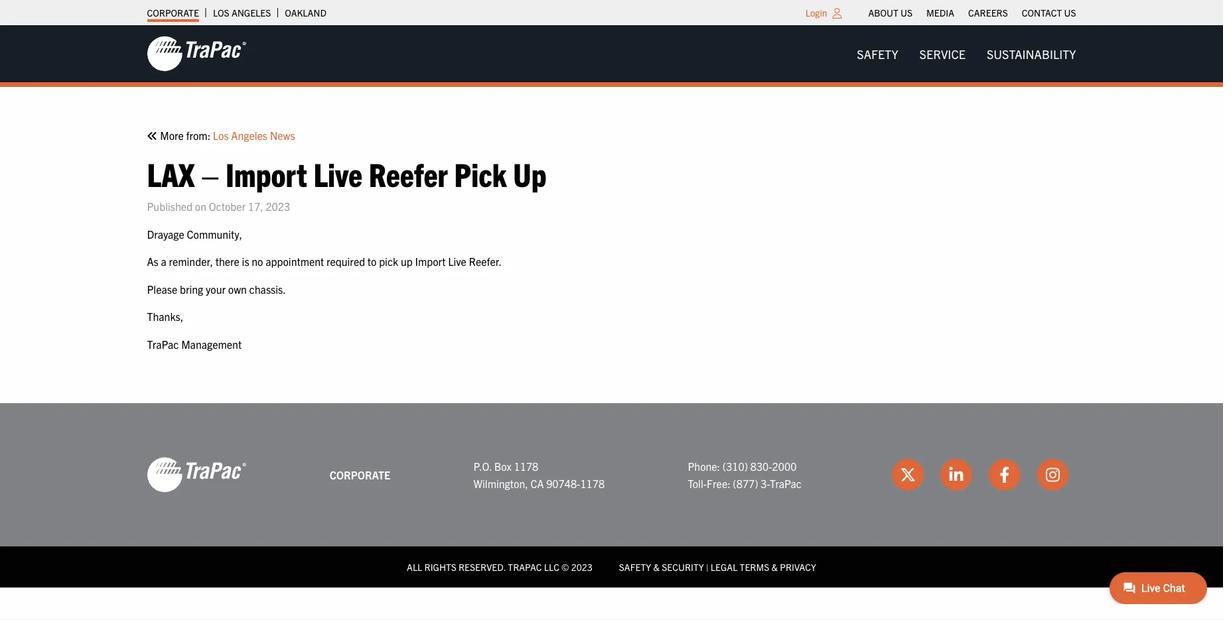 Task type: describe. For each thing, give the bounding box(es) containing it.
contact us link
[[1022, 3, 1076, 22]]

thanks,
[[147, 310, 183, 323]]

trapac inside phone: (310) 830-2000 toll-free: (877) 3-trapac
[[770, 477, 802, 490]]

is
[[242, 255, 249, 268]]

community,
[[187, 227, 242, 241]]

lax – import live reefer pick up published on october 17, 2023
[[147, 153, 547, 213]]

security
[[662, 561, 704, 573]]

light image
[[833, 8, 842, 19]]

los angeles news link
[[213, 127, 295, 144]]

p.o.
[[474, 460, 492, 473]]

–
[[201, 153, 219, 194]]

footer containing p.o. box 1178
[[0, 403, 1223, 588]]

reefer.
[[469, 255, 502, 268]]

trapac management
[[147, 338, 242, 351]]

privacy
[[780, 561, 816, 573]]

trapac inside lax – import live reefer pick up article
[[147, 338, 179, 351]]

rights
[[425, 561, 457, 573]]

media link
[[927, 3, 955, 22]]

phone:
[[688, 460, 720, 473]]

drayage community,
[[147, 227, 242, 241]]

trapac
[[508, 561, 542, 573]]

1 los from the top
[[213, 7, 229, 19]]

|
[[706, 561, 709, 573]]

media
[[927, 7, 955, 19]]

1 vertical spatial 2023
[[571, 561, 593, 573]]

your
[[206, 282, 226, 296]]

ca
[[531, 477, 544, 490]]

management
[[181, 338, 242, 351]]

about us link
[[869, 3, 913, 22]]

lax – import live reefer pick up article
[[147, 127, 1076, 353]]

1 angeles from the top
[[232, 7, 271, 19]]

830-
[[751, 460, 772, 473]]

more from: los angeles news
[[158, 128, 295, 142]]

2 corporate image from the top
[[147, 457, 247, 494]]

us for contact us
[[1064, 7, 1076, 19]]

required
[[327, 255, 365, 268]]

safety & security | legal terms & privacy
[[619, 561, 816, 573]]

©
[[562, 561, 569, 573]]

news
[[270, 128, 295, 142]]

phone: (310) 830-2000 toll-free: (877) 3-trapac
[[688, 460, 802, 490]]

2 & from the left
[[772, 561, 778, 573]]

october
[[209, 200, 246, 213]]

llc
[[544, 561, 560, 573]]

0 vertical spatial 1178
[[514, 460, 539, 473]]

careers link
[[969, 3, 1008, 22]]

3-
[[761, 477, 770, 490]]

90748-
[[546, 477, 580, 490]]

menu bar containing about us
[[862, 3, 1083, 22]]

own
[[228, 282, 247, 296]]

reserved.
[[459, 561, 506, 573]]

2000
[[772, 460, 797, 473]]

corporate link
[[147, 3, 199, 22]]

all
[[407, 561, 422, 573]]

service
[[920, 46, 966, 61]]

reminder,
[[169, 255, 213, 268]]

oakland
[[285, 7, 327, 19]]

oakland link
[[285, 3, 327, 22]]

up
[[401, 255, 413, 268]]

safety for safety
[[857, 46, 899, 61]]

to
[[368, 255, 377, 268]]



Task type: locate. For each thing, give the bounding box(es) containing it.
us right about
[[901, 7, 913, 19]]

2023
[[266, 200, 290, 213], [571, 561, 593, 573]]

menu bar
[[862, 3, 1083, 22], [847, 40, 1087, 67]]

0 vertical spatial corporate
[[147, 7, 199, 19]]

0 horizontal spatial &
[[654, 561, 660, 573]]

2023 inside lax – import live reefer pick up published on october 17, 2023
[[266, 200, 290, 213]]

1 horizontal spatial safety
[[857, 46, 899, 61]]

wilmington,
[[474, 477, 528, 490]]

angeles inside lax – import live reefer pick up article
[[231, 128, 268, 142]]

free:
[[707, 477, 731, 490]]

trapac down thanks,
[[147, 338, 179, 351]]

sustainability link
[[976, 40, 1087, 67]]

1 vertical spatial corporate image
[[147, 457, 247, 494]]

box
[[494, 460, 512, 473]]

0 vertical spatial trapac
[[147, 338, 179, 351]]

2 los from the top
[[213, 128, 229, 142]]

appointment
[[266, 255, 324, 268]]

1 horizontal spatial 1178
[[580, 477, 605, 490]]

login link
[[806, 7, 828, 19]]

los angeles
[[213, 7, 271, 19]]

legal terms & privacy link
[[711, 561, 816, 573]]

there
[[216, 255, 240, 268]]

more
[[160, 128, 184, 142]]

p.o. box 1178 wilmington, ca 90748-1178
[[474, 460, 605, 490]]

please
[[147, 282, 177, 296]]

1178
[[514, 460, 539, 473], [580, 477, 605, 490]]

menu bar up service
[[862, 3, 1083, 22]]

reefer
[[369, 153, 448, 194]]

no
[[252, 255, 263, 268]]

1 horizontal spatial import
[[415, 255, 446, 268]]

1 vertical spatial safety
[[619, 561, 651, 573]]

0 horizontal spatial us
[[901, 7, 913, 19]]

1 & from the left
[[654, 561, 660, 573]]

sustainability
[[987, 46, 1076, 61]]

1 vertical spatial menu bar
[[847, 40, 1087, 67]]

service link
[[909, 40, 976, 67]]

0 vertical spatial live
[[314, 153, 362, 194]]

(310)
[[723, 460, 748, 473]]

safety left 'security'
[[619, 561, 651, 573]]

contact us
[[1022, 7, 1076, 19]]

los right corporate link
[[213, 7, 229, 19]]

0 vertical spatial corporate image
[[147, 35, 247, 72]]

as
[[147, 255, 159, 268]]

trapac
[[147, 338, 179, 351], [770, 477, 802, 490]]

1 horizontal spatial trapac
[[770, 477, 802, 490]]

about us
[[869, 7, 913, 19]]

2 us from the left
[[1064, 7, 1076, 19]]

footer
[[0, 403, 1223, 588]]

a
[[161, 255, 166, 268]]

safety down about
[[857, 46, 899, 61]]

from:
[[186, 128, 211, 142]]

safety link
[[847, 40, 909, 67]]

live
[[314, 153, 362, 194], [448, 255, 467, 268]]

published
[[147, 200, 193, 213]]

solid image
[[147, 130, 158, 141]]

live inside lax – import live reefer pick up published on october 17, 2023
[[314, 153, 362, 194]]

about
[[869, 7, 899, 19]]

us right contact
[[1064, 7, 1076, 19]]

toll-
[[688, 477, 707, 490]]

angeles left news
[[231, 128, 268, 142]]

import
[[226, 153, 307, 194], [415, 255, 446, 268]]

0 horizontal spatial live
[[314, 153, 362, 194]]

import inside lax – import live reefer pick up published on october 17, 2023
[[226, 153, 307, 194]]

pick
[[454, 153, 507, 194]]

0 vertical spatial safety
[[857, 46, 899, 61]]

0 horizontal spatial trapac
[[147, 338, 179, 351]]

2023 right "17,"
[[266, 200, 290, 213]]

lax
[[147, 153, 195, 194]]

import right up
[[415, 255, 446, 268]]

1 vertical spatial import
[[415, 255, 446, 268]]

1 horizontal spatial corporate
[[330, 468, 391, 482]]

please bring your own chassis.
[[147, 282, 286, 296]]

us
[[901, 7, 913, 19], [1064, 7, 1076, 19]]

trapac down the 2000
[[770, 477, 802, 490]]

1 vertical spatial angeles
[[231, 128, 268, 142]]

all rights reserved. trapac llc © 2023
[[407, 561, 593, 573]]

pick
[[379, 255, 398, 268]]

0 horizontal spatial safety
[[619, 561, 651, 573]]

& left 'security'
[[654, 561, 660, 573]]

0 vertical spatial menu bar
[[862, 3, 1083, 22]]

los angeles link
[[213, 3, 271, 22]]

drayage
[[147, 227, 184, 241]]

&
[[654, 561, 660, 573], [772, 561, 778, 573]]

1 vertical spatial live
[[448, 255, 467, 268]]

0 horizontal spatial corporate
[[147, 7, 199, 19]]

safety inside safety link
[[857, 46, 899, 61]]

1 horizontal spatial &
[[772, 561, 778, 573]]

los
[[213, 7, 229, 19], [213, 128, 229, 142]]

us for about us
[[901, 7, 913, 19]]

import up "17,"
[[226, 153, 307, 194]]

1 horizontal spatial live
[[448, 255, 467, 268]]

1 corporate image from the top
[[147, 35, 247, 72]]

1 vertical spatial corporate
[[330, 468, 391, 482]]

1 us from the left
[[901, 7, 913, 19]]

up
[[513, 153, 547, 194]]

1 vertical spatial los
[[213, 128, 229, 142]]

angeles
[[232, 7, 271, 19], [231, 128, 268, 142]]

terms
[[740, 561, 770, 573]]

safety for safety & security | legal terms & privacy
[[619, 561, 651, 573]]

angeles left oakland link on the top of the page
[[232, 7, 271, 19]]

0 horizontal spatial 2023
[[266, 200, 290, 213]]

on
[[195, 200, 206, 213]]

2 angeles from the top
[[231, 128, 268, 142]]

corporate image
[[147, 35, 247, 72], [147, 457, 247, 494]]

& right 'terms'
[[772, 561, 778, 573]]

contact
[[1022, 7, 1062, 19]]

safety & security link
[[619, 561, 704, 573]]

17,
[[248, 200, 263, 213]]

los right from:
[[213, 128, 229, 142]]

bring
[[180, 282, 203, 296]]

chassis.
[[249, 282, 286, 296]]

corporate
[[147, 7, 199, 19], [330, 468, 391, 482]]

0 vertical spatial 2023
[[266, 200, 290, 213]]

menu bar containing safety
[[847, 40, 1087, 67]]

login
[[806, 7, 828, 19]]

1178 up ca
[[514, 460, 539, 473]]

1 horizontal spatial 2023
[[571, 561, 593, 573]]

1 horizontal spatial us
[[1064, 7, 1076, 19]]

0 vertical spatial angeles
[[232, 7, 271, 19]]

menu bar down careers link
[[847, 40, 1087, 67]]

1 vertical spatial 1178
[[580, 477, 605, 490]]

2023 right © at the left bottom
[[571, 561, 593, 573]]

legal
[[711, 561, 738, 573]]

careers
[[969, 7, 1008, 19]]

0 vertical spatial los
[[213, 7, 229, 19]]

as a reminder, there is no appointment required to pick up import live reefer.
[[147, 255, 502, 268]]

corporate inside "footer"
[[330, 468, 391, 482]]

1 vertical spatial trapac
[[770, 477, 802, 490]]

0 horizontal spatial 1178
[[514, 460, 539, 473]]

0 horizontal spatial import
[[226, 153, 307, 194]]

1178 right ca
[[580, 477, 605, 490]]

(877)
[[733, 477, 759, 490]]

0 vertical spatial import
[[226, 153, 307, 194]]

los inside lax – import live reefer pick up article
[[213, 128, 229, 142]]



Task type: vqa. For each thing, say whether or not it's contained in the screenshot.
bottommost 'Us'
no



